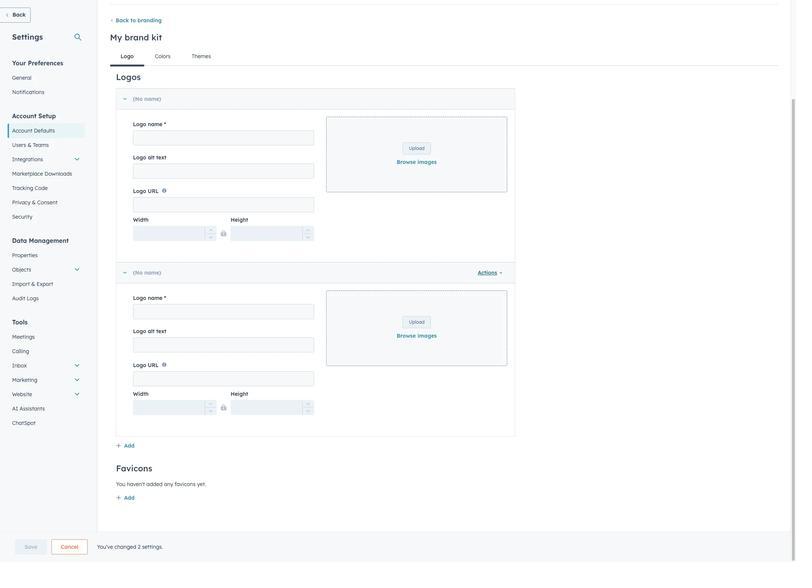 Task type: describe. For each thing, give the bounding box(es) containing it.
code
[[35, 185, 48, 192]]

account defaults
[[12, 127, 55, 134]]

2 (no from the top
[[133, 270, 143, 277]]

actions
[[478, 270, 498, 277]]

back for back
[[12, 11, 26, 18]]

management
[[29, 237, 69, 245]]

settings.
[[142, 544, 163, 551]]

logo url text field for height text field
[[133, 372, 314, 387]]

haven't
[[127, 481, 145, 488]]

& for consent
[[32, 199, 36, 206]]

you haven't added any favicons yet.
[[116, 481, 206, 488]]

added
[[146, 481, 163, 488]]

teams
[[33, 142, 49, 149]]

properties
[[12, 252, 38, 259]]

themes
[[192, 53, 211, 60]]

add button for favicons
[[116, 494, 135, 504]]

settings
[[12, 32, 43, 42]]

logs
[[27, 295, 39, 302]]

data
[[12, 237, 27, 245]]

preferences
[[28, 59, 63, 67]]

assistants
[[19, 406, 45, 413]]

privacy & consent link
[[8, 196, 85, 210]]

2 (no name) from the top
[[133, 270, 161, 277]]

import & export
[[12, 281, 53, 288]]

general link
[[8, 71, 85, 85]]

privacy & consent
[[12, 199, 58, 206]]

logo name text field for width text box related to logo url text field for height text box
[[133, 131, 314, 146]]

calling link
[[8, 345, 85, 359]]

text for logo alt text text box
[[156, 154, 167, 161]]

width for logo url text field for height text box
[[133, 217, 149, 224]]

you've changed 2 settings.
[[97, 544, 163, 551]]

security link
[[8, 210, 85, 224]]

you've
[[97, 544, 113, 551]]

logos
[[116, 72, 141, 82]]

consent
[[37, 199, 58, 206]]

account setup
[[12, 112, 56, 120]]

tracking
[[12, 185, 33, 192]]

marketplace downloads
[[12, 171, 72, 177]]

yet.
[[197, 481, 206, 488]]

tracking code
[[12, 185, 48, 192]]

meetings link
[[8, 330, 85, 345]]

themes link
[[181, 47, 222, 65]]

marketplace downloads link
[[8, 167, 85, 181]]

Height text field
[[231, 400, 314, 416]]

images for logo alt text text field
[[418, 333, 437, 340]]

users & teams link
[[8, 138, 85, 152]]

text for logo alt text text field
[[156, 328, 167, 335]]

your
[[12, 59, 26, 67]]

my
[[110, 32, 122, 43]]

add for favicons
[[124, 495, 135, 502]]

save button
[[15, 540, 47, 555]]

marketing button
[[8, 373, 85, 388]]

add button for logos
[[116, 442, 135, 452]]

export
[[37, 281, 53, 288]]

back link
[[0, 8, 31, 23]]

back to branding button
[[110, 17, 162, 24]]

integrations button
[[8, 152, 85, 167]]

privacy
[[12, 199, 30, 206]]

logo url for height text field logo url text field
[[133, 362, 159, 369]]

marketing
[[12, 377, 37, 384]]

upload button for logo alt text text field
[[403, 317, 431, 329]]

downloads
[[45, 171, 72, 177]]

setup
[[38, 112, 56, 120]]

colors link
[[144, 47, 181, 65]]

inbox
[[12, 363, 27, 370]]

any
[[164, 481, 173, 488]]

& for teams
[[28, 142, 31, 149]]

changed
[[115, 544, 136, 551]]

data management
[[12, 237, 69, 245]]

audit logs
[[12, 295, 39, 302]]

save
[[25, 544, 37, 551]]

browse images for logo alt text text field
[[397, 333, 437, 340]]

2
[[138, 544, 141, 551]]

website button
[[8, 388, 85, 402]]

notifications link
[[8, 85, 85, 99]]

browse images button for the upload button associated with logo alt text text box
[[397, 158, 437, 167]]

calling
[[12, 348, 29, 355]]

to
[[131, 17, 136, 24]]

import
[[12, 281, 30, 288]]

width text field for height text field logo url text field
[[133, 400, 217, 416]]

browse images button for the upload button for logo alt text text field
[[397, 332, 437, 341]]

2 (no name) button from the top
[[117, 263, 470, 283]]

Logo alt text text field
[[133, 338, 314, 353]]

chatspot
[[12, 420, 36, 427]]

caret image for first (no name) dropdown button from the bottom of the page
[[123, 272, 127, 274]]

width for height text field logo url text field
[[133, 391, 149, 398]]

favicons
[[175, 481, 196, 488]]

colors
[[155, 53, 171, 60]]

url for height text field logo url text field
[[148, 362, 159, 369]]

audit
[[12, 295, 25, 302]]

account setup element
[[8, 112, 85, 224]]

audit logs link
[[8, 292, 85, 306]]



Task type: locate. For each thing, give the bounding box(es) containing it.
browse images button
[[397, 158, 437, 167], [397, 332, 437, 341]]

0 vertical spatial browse images
[[397, 159, 437, 166]]

& for export
[[31, 281, 35, 288]]

logo inside tab list
[[121, 53, 134, 60]]

0 vertical spatial images
[[418, 159, 437, 166]]

1 logo name from the top
[[133, 121, 163, 128]]

1 vertical spatial logo alt text
[[133, 328, 167, 335]]

1 width from the top
[[133, 217, 149, 224]]

0 vertical spatial upload
[[409, 146, 425, 151]]

width text field for logo url text field for height text box
[[133, 226, 217, 241]]

upload button for logo alt text text box
[[403, 143, 431, 155]]

2 text from the top
[[156, 328, 167, 335]]

1 (no name) button from the top
[[117, 89, 508, 109]]

Width text field
[[133, 226, 217, 241], [133, 400, 217, 416]]

0 vertical spatial logo url
[[133, 188, 159, 195]]

1 name) from the top
[[144, 96, 161, 103]]

name)
[[144, 96, 161, 103], [144, 270, 161, 277]]

logo name text field for width text box for height text field logo url text field
[[133, 305, 314, 320]]

0 vertical spatial browse
[[397, 159, 416, 166]]

0 vertical spatial upload button
[[403, 143, 431, 155]]

marketplace
[[12, 171, 43, 177]]

0 vertical spatial caret image
[[123, 98, 127, 100]]

integrations
[[12, 156, 43, 163]]

1 horizontal spatial back
[[116, 17, 129, 24]]

1 vertical spatial (no
[[133, 270, 143, 277]]

1 vertical spatial browse images
[[397, 333, 437, 340]]

ai assistants link
[[8, 402, 85, 416]]

height for height text box
[[231, 217, 248, 224]]

0 vertical spatial browse images button
[[397, 158, 437, 167]]

logo url for logo url text field for height text box
[[133, 188, 159, 195]]

2 name) from the top
[[144, 270, 161, 277]]

add up favicons
[[124, 443, 135, 450]]

1 vertical spatial browse images button
[[397, 332, 437, 341]]

1 (no name) from the top
[[133, 96, 161, 103]]

width
[[133, 217, 149, 224], [133, 391, 149, 398]]

2 logo name text field from the top
[[133, 305, 314, 320]]

1 vertical spatial &
[[32, 199, 36, 206]]

0 vertical spatial name
[[148, 121, 163, 128]]

& right privacy
[[32, 199, 36, 206]]

2 browse images from the top
[[397, 333, 437, 340]]

0 vertical spatial logo name
[[133, 121, 163, 128]]

2 logo name from the top
[[133, 295, 163, 302]]

add for logos
[[124, 443, 135, 450]]

1 vertical spatial alt
[[148, 328, 155, 335]]

your preferences element
[[8, 59, 85, 99]]

add button up favicons
[[116, 442, 135, 452]]

logo name text field up logo alt text text field
[[133, 305, 314, 320]]

actions button
[[473, 266, 508, 281]]

logo name text field up logo alt text text box
[[133, 131, 314, 146]]

images
[[418, 159, 437, 166], [418, 333, 437, 340]]

0 vertical spatial (no name) button
[[117, 89, 508, 109]]

0 vertical spatial logo url text field
[[133, 198, 314, 213]]

group
[[205, 226, 216, 241], [303, 226, 314, 241], [205, 400, 216, 416], [303, 400, 314, 416]]

brand
[[125, 32, 149, 43]]

1 name from the top
[[148, 121, 163, 128]]

1 vertical spatial name)
[[144, 270, 161, 277]]

browse images
[[397, 159, 437, 166], [397, 333, 437, 340]]

1 url from the top
[[148, 188, 159, 195]]

back to branding
[[116, 17, 162, 24]]

logo url text field for height text box
[[133, 198, 314, 213]]

ai assistants
[[12, 406, 45, 413]]

1 logo alt text from the top
[[133, 154, 167, 161]]

cancel
[[61, 544, 78, 551]]

2 upload from the top
[[409, 320, 425, 325]]

back
[[12, 11, 26, 18], [116, 17, 129, 24]]

upload for the upload button associated with logo alt text text box
[[409, 146, 425, 151]]

& right users
[[28, 142, 31, 149]]

1 logo url from the top
[[133, 188, 159, 195]]

& inside the data management element
[[31, 281, 35, 288]]

import & export link
[[8, 277, 85, 292]]

1 vertical spatial account
[[12, 127, 32, 134]]

you
[[116, 481, 125, 488]]

0 vertical spatial logo alt text
[[133, 154, 167, 161]]

tools
[[12, 319, 28, 326]]

2 upload button from the top
[[403, 317, 431, 329]]

2 add from the top
[[124, 495, 135, 502]]

users & teams
[[12, 142, 49, 149]]

website
[[12, 392, 32, 398]]

chatspot link
[[8, 416, 85, 431]]

(no name)
[[133, 96, 161, 103], [133, 270, 161, 277]]

0 vertical spatial &
[[28, 142, 31, 149]]

0 vertical spatial add
[[124, 443, 135, 450]]

logo url text field down logo alt text text field
[[133, 372, 314, 387]]

logo alt text for logo alt text text field
[[133, 328, 167, 335]]

tracking code link
[[8, 181, 85, 196]]

2 logo url text field from the top
[[133, 372, 314, 387]]

properties link
[[8, 249, 85, 263]]

0 vertical spatial width
[[133, 217, 149, 224]]

0 horizontal spatial back
[[12, 11, 26, 18]]

(no
[[133, 96, 143, 103], [133, 270, 143, 277]]

1 logo url text field from the top
[[133, 198, 314, 213]]

logo name for logo alt text text box
[[133, 121, 163, 128]]

alt for logo alt text text field
[[148, 328, 155, 335]]

0 vertical spatial (no
[[133, 96, 143, 103]]

1 browse images from the top
[[397, 159, 437, 166]]

1 vertical spatial caret image
[[123, 272, 127, 274]]

kit
[[152, 32, 162, 43]]

1 add from the top
[[124, 443, 135, 450]]

logo alt text for logo alt text text box
[[133, 154, 167, 161]]

account
[[12, 112, 37, 120], [12, 127, 32, 134]]

Logo name text field
[[133, 131, 314, 146], [133, 305, 314, 320]]

1 vertical spatial height
[[231, 391, 248, 398]]

0 vertical spatial url
[[148, 188, 159, 195]]

tools element
[[8, 319, 85, 431]]

2 width from the top
[[133, 391, 149, 398]]

1 vertical spatial logo name
[[133, 295, 163, 302]]

text
[[156, 154, 167, 161], [156, 328, 167, 335]]

logo url
[[133, 188, 159, 195], [133, 362, 159, 369]]

1 caret image from the top
[[123, 98, 127, 100]]

(no name) button
[[117, 89, 508, 109], [117, 263, 470, 283]]

0 vertical spatial text
[[156, 154, 167, 161]]

alt
[[148, 154, 155, 161], [148, 328, 155, 335]]

1 vertical spatial (no name) button
[[117, 263, 470, 283]]

2 images from the top
[[418, 333, 437, 340]]

1 vertical spatial width text field
[[133, 400, 217, 416]]

1 vertical spatial (no name)
[[133, 270, 161, 277]]

upload for the upload button for logo alt text text field
[[409, 320, 425, 325]]

add down haven't
[[124, 495, 135, 502]]

account up users
[[12, 127, 32, 134]]

height up height text box
[[231, 217, 248, 224]]

inbox button
[[8, 359, 85, 373]]

1 vertical spatial url
[[148, 362, 159, 369]]

cancel button
[[51, 540, 88, 555]]

data management element
[[8, 237, 85, 306]]

0 vertical spatial name)
[[144, 96, 161, 103]]

2 name from the top
[[148, 295, 163, 302]]

upload button
[[403, 143, 431, 155], [403, 317, 431, 329]]

ai
[[12, 406, 18, 413]]

name for logo alt text text field
[[148, 295, 163, 302]]

1 vertical spatial text
[[156, 328, 167, 335]]

1 text from the top
[[156, 154, 167, 161]]

caret image
[[123, 98, 127, 100], [123, 272, 127, 274]]

1 vertical spatial add button
[[116, 494, 135, 504]]

2 account from the top
[[12, 127, 32, 134]]

& left export
[[31, 281, 35, 288]]

favicons
[[116, 464, 152, 474]]

tab list
[[110, 47, 779, 66]]

account up the account defaults
[[12, 112, 37, 120]]

url for logo url text field for height text box
[[148, 188, 159, 195]]

meetings
[[12, 334, 35, 341]]

account for account defaults
[[12, 127, 32, 134]]

1 browse from the top
[[397, 159, 416, 166]]

add button down you
[[116, 494, 135, 504]]

1 vertical spatial browse
[[397, 333, 416, 340]]

0 vertical spatial (no name)
[[133, 96, 161, 103]]

your preferences
[[12, 59, 63, 67]]

0 vertical spatial add button
[[116, 442, 135, 452]]

logo name for logo alt text text field
[[133, 295, 163, 302]]

2 vertical spatial &
[[31, 281, 35, 288]]

back up settings
[[12, 11, 26, 18]]

logo link
[[110, 47, 144, 66]]

browse for logo alt text text field
[[397, 333, 416, 340]]

0 vertical spatial alt
[[148, 154, 155, 161]]

back for back to branding
[[116, 17, 129, 24]]

0 vertical spatial height
[[231, 217, 248, 224]]

name for logo alt text text box
[[148, 121, 163, 128]]

2 logo alt text from the top
[[133, 328, 167, 335]]

account for account setup
[[12, 112, 37, 120]]

logo name
[[133, 121, 163, 128], [133, 295, 163, 302]]

logo url text field down logo alt text text box
[[133, 198, 314, 213]]

account defaults link
[[8, 124, 85, 138]]

0 vertical spatial account
[[12, 112, 37, 120]]

1 vertical spatial width
[[133, 391, 149, 398]]

branding
[[138, 17, 162, 24]]

add
[[124, 443, 135, 450], [124, 495, 135, 502]]

url
[[148, 188, 159, 195], [148, 362, 159, 369]]

2 alt from the top
[[148, 328, 155, 335]]

2 add button from the top
[[116, 494, 135, 504]]

caret image for 2nd (no name) dropdown button from the bottom
[[123, 98, 127, 100]]

2 logo url from the top
[[133, 362, 159, 369]]

1 vertical spatial upload button
[[403, 317, 431, 329]]

users
[[12, 142, 26, 149]]

1 vertical spatial logo url
[[133, 362, 159, 369]]

alt for logo alt text text box
[[148, 154, 155, 161]]

Height text field
[[231, 226, 314, 241]]

height for height text field
[[231, 391, 248, 398]]

notifications
[[12, 89, 44, 96]]

2 caret image from the top
[[123, 272, 127, 274]]

back left to
[[116, 17, 129, 24]]

1 logo name text field from the top
[[133, 131, 314, 146]]

2 height from the top
[[231, 391, 248, 398]]

defaults
[[34, 127, 55, 134]]

1 vertical spatial logo name text field
[[133, 305, 314, 320]]

1 vertical spatial images
[[418, 333, 437, 340]]

1 (no from the top
[[133, 96, 143, 103]]

1 height from the top
[[231, 217, 248, 224]]

Logo URL text field
[[133, 198, 314, 213], [133, 372, 314, 387]]

1 vertical spatial upload
[[409, 320, 425, 325]]

1 browse images button from the top
[[397, 158, 437, 167]]

1 alt from the top
[[148, 154, 155, 161]]

my brand kit
[[110, 32, 162, 43]]

1 images from the top
[[418, 159, 437, 166]]

0 vertical spatial width text field
[[133, 226, 217, 241]]

browse images for logo alt text text box
[[397, 159, 437, 166]]

1 account from the top
[[12, 112, 37, 120]]

2 width text field from the top
[[133, 400, 217, 416]]

security
[[12, 214, 32, 221]]

general
[[12, 75, 31, 81]]

browse
[[397, 159, 416, 166], [397, 333, 416, 340]]

2 browse images button from the top
[[397, 332, 437, 341]]

height up height text field
[[231, 391, 248, 398]]

1 upload from the top
[[409, 146, 425, 151]]

1 add button from the top
[[116, 442, 135, 452]]

browse for logo alt text text box
[[397, 159, 416, 166]]

tab list containing logo
[[110, 47, 779, 66]]

1 vertical spatial name
[[148, 295, 163, 302]]

&
[[28, 142, 31, 149], [32, 199, 36, 206], [31, 281, 35, 288]]

objects
[[12, 267, 31, 273]]

height
[[231, 217, 248, 224], [231, 391, 248, 398]]

2 browse from the top
[[397, 333, 416, 340]]

1 upload button from the top
[[403, 143, 431, 155]]

1 vertical spatial add
[[124, 495, 135, 502]]

0 vertical spatial logo name text field
[[133, 131, 314, 146]]

1 vertical spatial logo url text field
[[133, 372, 314, 387]]

Logo alt text text field
[[133, 164, 314, 179]]

2 url from the top
[[148, 362, 159, 369]]

1 width text field from the top
[[133, 226, 217, 241]]

images for logo alt text text box
[[418, 159, 437, 166]]

objects button
[[8, 263, 85, 277]]



Task type: vqa. For each thing, say whether or not it's contained in the screenshot.
Marketplaces 'image'
no



